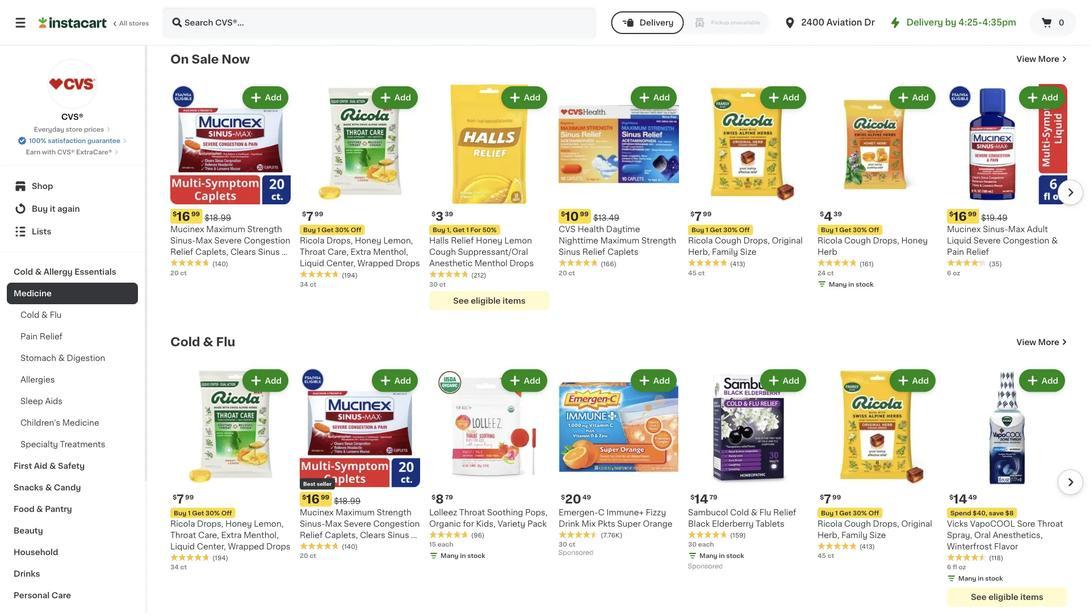 Task type: locate. For each thing, give the bounding box(es) containing it.
delivery
[[907, 18, 944, 27], [640, 19, 674, 27]]

center,
[[327, 260, 356, 267], [197, 543, 226, 551]]

0 vertical spatial cold & flu link
[[7, 305, 138, 326]]

1 vertical spatial sponsored badge image
[[689, 564, 723, 570]]

0 vertical spatial clears
[[231, 248, 256, 256]]

vicks vapocool sore throat spray, oral anesthetics, winterfrost flavor
[[948, 520, 1064, 551]]

medicine up treatments
[[62, 419, 99, 427]]

in down elderberry
[[720, 553, 725, 559]]

elderberry
[[713, 520, 754, 528]]

0 horizontal spatial extra
[[221, 531, 242, 539]]

0 horizontal spatial see eligible items
[[454, 297, 526, 305]]

49 up emergen-
[[583, 494, 592, 500]]

49 for 20
[[583, 494, 592, 500]]

16
[[177, 210, 190, 222], [954, 210, 968, 222], [306, 494, 320, 506]]

item carousel region containing 7
[[155, 363, 1084, 614]]

cvs® up everyday store prices link
[[61, 113, 84, 121]]

0 vertical spatial care,
[[328, 248, 349, 256]]

many down 30 each
[[700, 553, 718, 559]]

0 horizontal spatial 16
[[177, 210, 190, 222]]

emergen-
[[559, 509, 599, 517]]

immune+
[[607, 509, 644, 517]]

fizzy
[[646, 509, 667, 517]]

medicine down "allergy"
[[14, 290, 52, 298]]

items for 3
[[503, 297, 526, 305]]

delivery button
[[612, 11, 684, 34]]

1 horizontal spatial strength
[[377, 509, 412, 517]]

34
[[300, 281, 308, 287], [170, 564, 179, 571]]

buy 1 get 30% off
[[303, 227, 362, 233], [692, 227, 750, 233], [822, 227, 880, 233], [174, 510, 232, 516], [822, 510, 880, 516]]

79 inside $ 8 79
[[445, 494, 453, 500]]

$ inside $ 4 39
[[820, 211, 825, 217]]

(159)
[[731, 533, 746, 539]]

household
[[14, 549, 58, 557]]

1 horizontal spatial 30
[[559, 542, 568, 548]]

1 vertical spatial size
[[870, 531, 887, 539]]

2 more from the top
[[1039, 338, 1060, 346]]

spray,
[[948, 531, 973, 539]]

0 vertical spatial view
[[1017, 55, 1037, 63]]

14 up sambucol
[[695, 494, 709, 506]]

pain up the '6 oz'
[[948, 248, 965, 256]]

item carousel region containing 16
[[155, 79, 1084, 317]]

30 for 20
[[559, 542, 568, 548]]

wrapped
[[358, 260, 394, 267], [228, 543, 264, 551]]

0 horizontal spatial see
[[454, 297, 469, 305]]

pack
[[528, 520, 547, 528]]

2400
[[802, 18, 825, 27]]

1 horizontal spatial clears
[[360, 531, 386, 539]]

each down black
[[699, 542, 715, 548]]

see
[[454, 297, 469, 305], [972, 594, 987, 602]]

snacks
[[14, 484, 43, 492]]

1 each from the left
[[438, 542, 454, 548]]

stock down (118)
[[986, 576, 1004, 582]]

1 vertical spatial 6
[[948, 564, 952, 571]]

fl
[[954, 564, 958, 571]]

honey inside ricola cough drops, honey herb
[[902, 237, 929, 245]]

0 vertical spatial 45
[[689, 270, 697, 276]]

20 ct for the top $16.99 original price: $18.99 element
[[170, 270, 187, 276]]

$16.99 original price: $18.99 element
[[170, 209, 291, 224], [300, 492, 420, 507]]

mix
[[582, 520, 596, 528]]

1 horizontal spatial pain
[[948, 248, 965, 256]]

1 vertical spatial medicine
[[62, 419, 99, 427]]

prices
[[84, 126, 104, 133]]

20 ct inside product group
[[559, 270, 576, 276]]

2 item carousel region from the top
[[155, 363, 1084, 614]]

30 down anesthetic
[[430, 281, 438, 287]]

1 horizontal spatial see
[[972, 594, 987, 602]]

30 for 14
[[689, 542, 697, 548]]

cvs® down satisfaction
[[57, 149, 75, 155]]

30% inside product group
[[853, 227, 868, 233]]

1 vertical spatial pain
[[20, 333, 38, 341]]

(140)
[[213, 261, 228, 267], [342, 544, 358, 550]]

cvs®
[[61, 113, 84, 121], [57, 149, 75, 155]]

0 vertical spatial view more
[[1017, 55, 1060, 63]]

see eligible items button down (212)
[[430, 291, 550, 310]]

20 for the right $16.99 original price: $18.99 element
[[300, 553, 308, 559]]

see eligible items button for 3
[[430, 291, 550, 310]]

size
[[741, 248, 757, 256], [870, 531, 887, 539]]

1 horizontal spatial 20 ct
[[300, 553, 316, 559]]

eligible down (212)
[[471, 297, 501, 305]]

39 inside $ 4 39
[[834, 211, 843, 217]]

sponsored badge image
[[559, 550, 593, 557], [689, 564, 723, 570]]

99
[[191, 211, 200, 217], [315, 211, 323, 217], [580, 211, 589, 217], [703, 211, 712, 217], [969, 211, 977, 217], [185, 494, 194, 500], [321, 494, 330, 500], [833, 494, 842, 500]]

herb
[[818, 248, 838, 256]]

1 horizontal spatial 14
[[954, 494, 968, 506]]

pops,
[[526, 509, 548, 517]]

item carousel region
[[155, 79, 1084, 317], [155, 363, 1084, 614]]

0 vertical spatial items
[[503, 297, 526, 305]]

1 horizontal spatial (140)
[[342, 544, 358, 550]]

39 right 3
[[445, 211, 454, 217]]

$ inside $ 14 49
[[950, 494, 954, 500]]

30 ct down drink
[[559, 542, 576, 548]]

20 for the top $16.99 original price: $18.99 element
[[170, 270, 179, 276]]

1 vertical spatial more
[[1039, 338, 1060, 346]]

0 horizontal spatial wrapped
[[228, 543, 264, 551]]

max for the right $16.99 original price: $18.99 element
[[325, 520, 342, 528]]

1 horizontal spatial ricola cough drops, original herb, family size
[[818, 520, 933, 539]]

in down winterfrost
[[979, 576, 984, 582]]

max inside $ 16 99 $19.49 mucinex sinus-max adult liquid severe congestion & pain relief
[[1009, 225, 1026, 233]]

1 horizontal spatial delivery
[[907, 18, 944, 27]]

1 vertical spatial see eligible items button
[[948, 588, 1068, 607]]

ct
[[180, 270, 187, 276], [569, 270, 576, 276], [699, 270, 705, 276], [828, 270, 834, 276], [310, 281, 317, 287], [440, 281, 446, 287], [569, 542, 576, 548], [310, 553, 316, 559], [828, 553, 835, 559], [180, 564, 187, 571]]

liquid inside $ 16 99 $19.49 mucinex sinus-max adult liquid severe congestion & pain relief
[[948, 237, 972, 245]]

14 for $ 14 49
[[954, 494, 968, 506]]

16 for the right $16.99 original price: $18.99 element
[[306, 494, 320, 506]]

30 ct for 20
[[559, 542, 576, 548]]

2 79 from the left
[[710, 494, 718, 500]]

see eligible items down (118)
[[972, 594, 1044, 602]]

2 horizontal spatial 30
[[689, 542, 697, 548]]

0 vertical spatial see eligible items button
[[430, 291, 550, 310]]

1,
[[447, 227, 452, 233]]

1 6 from the top
[[948, 270, 952, 276]]

1 vertical spatial flu
[[216, 336, 235, 348]]

2 6 from the top
[[948, 564, 952, 571]]

care,
[[328, 248, 349, 256], [198, 531, 219, 539]]

see eligible items inside product group
[[454, 297, 526, 305]]

spend
[[951, 510, 972, 516]]

1 vertical spatial clears
[[360, 531, 386, 539]]

caplets,
[[195, 248, 229, 256], [325, 531, 358, 539]]

see eligible items for 3
[[454, 297, 526, 305]]

see inside product group
[[454, 297, 469, 305]]

view for 14
[[1017, 338, 1037, 346]]

items inside product group
[[503, 297, 526, 305]]

view more for 14
[[1017, 338, 1060, 346]]

all stores link
[[39, 7, 150, 39]]

many for 14
[[700, 553, 718, 559]]

lists
[[32, 228, 51, 236]]

stock for spend $40, save $8
[[986, 576, 1004, 582]]

None search field
[[163, 7, 597, 39]]

0 horizontal spatial flu
[[50, 311, 62, 319]]

$ 16 99
[[173, 210, 200, 222], [302, 494, 330, 506]]

sponsored badge image down 30 each
[[689, 564, 723, 570]]

stomach & digestion link
[[7, 348, 138, 369]]

1 vertical spatial $18.99
[[334, 497, 361, 505]]

maximum for the right $16.99 original price: $18.99 element
[[336, 509, 375, 517]]

maximum inside cvs health daytime nighttime maximum strength sinus relief caplets
[[601, 237, 640, 245]]

see eligible items down (212)
[[454, 297, 526, 305]]

see eligible items button
[[430, 291, 550, 310], [948, 588, 1068, 607]]

cold & flu link
[[7, 305, 138, 326], [170, 335, 235, 349]]

0 horizontal spatial 30 ct
[[430, 281, 446, 287]]

79 inside $ 14 79
[[710, 494, 718, 500]]

everyday store prices
[[34, 126, 104, 133]]

mom holding baby kissing baby's hand tylenol image
[[171, 0, 405, 29]]

all
[[119, 20, 127, 26]]

1 vertical spatial cvs®
[[57, 149, 75, 155]]

0 horizontal spatial cold & flu
[[20, 311, 62, 319]]

14 for $ 14 79
[[695, 494, 709, 506]]

0 vertical spatial ricola drops, honey lemon, throat care, extra menthol, liquid center, wrapped drops
[[300, 237, 420, 267]]

more for 16
[[1039, 55, 1060, 63]]

cvs® logo image
[[47, 59, 97, 109]]

0 horizontal spatial 14
[[695, 494, 709, 506]]

1 14 from the left
[[695, 494, 709, 506]]

menthol
[[475, 260, 508, 267]]

in for 14
[[720, 553, 725, 559]]

0 horizontal spatial care,
[[198, 531, 219, 539]]

1 item carousel region from the top
[[155, 79, 1084, 317]]

0 horizontal spatial delivery
[[640, 19, 674, 27]]

specialty
[[20, 441, 58, 449]]

2 horizontal spatial flu
[[760, 509, 772, 517]]

cold inside 'link'
[[14, 268, 33, 276]]

mucinex inside $ 16 99 $19.49 mucinex sinus-max adult liquid severe congestion & pain relief
[[948, 225, 982, 233]]

delivery for delivery by 4:25-4:35pm
[[907, 18, 944, 27]]

digestion
[[67, 355, 105, 363]]

eligible
[[471, 297, 501, 305], [989, 594, 1019, 602]]

cvs health daytime nighttime maximum strength sinus relief caplets
[[559, 225, 677, 256]]

stores
[[129, 20, 149, 26]]

sinus- for the right $16.99 original price: $18.99 element
[[300, 520, 325, 528]]

0 vertical spatial liquid
[[948, 237, 972, 245]]

2 vertical spatial max
[[325, 520, 342, 528]]

34 ct
[[300, 281, 317, 287], [170, 564, 187, 571]]

2 horizontal spatial mucinex
[[948, 225, 982, 233]]

0 horizontal spatial (140)
[[213, 261, 228, 267]]

2 each from the left
[[699, 542, 715, 548]]

1 horizontal spatial maximum
[[336, 509, 375, 517]]

0 vertical spatial see eligible items
[[454, 297, 526, 305]]

honey inside halls relief honey lemon cough suppressant/oral anesthetic menthol drops
[[476, 237, 503, 245]]

more
[[1039, 55, 1060, 63], [1039, 338, 1060, 346]]

1 horizontal spatial original
[[902, 520, 933, 528]]

first
[[14, 463, 32, 470]]

cold inside sambucol cold & flu relief black elderberry tablets
[[731, 509, 750, 517]]

$ 16 99 for the top $16.99 original price: $18.99 element
[[173, 210, 200, 222]]

0 vertical spatial menthol,
[[373, 248, 408, 256]]

0 horizontal spatial family
[[712, 248, 739, 256]]

for
[[463, 520, 474, 528]]

$ inside $ 8 79
[[432, 494, 436, 500]]

save
[[990, 510, 1005, 516]]

16 for the top $16.99 original price: $18.99 element
[[177, 210, 190, 222]]

get
[[322, 227, 334, 233], [453, 227, 465, 233], [710, 227, 722, 233], [840, 227, 852, 233], [192, 510, 204, 516], [840, 510, 852, 516]]

49 inside $ 14 49
[[969, 494, 978, 500]]

1 horizontal spatial center,
[[327, 260, 356, 267]]

max
[[1009, 225, 1026, 233], [196, 237, 213, 245], [325, 520, 342, 528]]

stock down '(159)'
[[727, 553, 745, 559]]

many in stock down 30 each
[[700, 553, 745, 559]]

in down for
[[460, 553, 466, 559]]

ricola drops, honey lemon, throat care, extra menthol, liquid center, wrapped drops
[[300, 237, 420, 267], [170, 520, 291, 551]]

1 horizontal spatial cold & flu link
[[170, 335, 235, 349]]

79 up sambucol
[[710, 494, 718, 500]]

congestion inside $ 16 99 $19.49 mucinex sinus-max adult liquid severe congestion & pain relief
[[1004, 237, 1050, 245]]

maximum for the top $16.99 original price: $18.99 element
[[206, 225, 245, 233]]

$ inside $ 10 99
[[561, 211, 566, 217]]

1 vertical spatial care,
[[198, 531, 219, 539]]

39 for 4
[[834, 211, 843, 217]]

99 inside $ 10 99
[[580, 211, 589, 217]]

relief
[[451, 237, 474, 245], [170, 248, 193, 256], [583, 248, 606, 256], [967, 248, 990, 256], [40, 333, 63, 341], [774, 509, 797, 517], [300, 531, 323, 539]]

30 ct for buy 1, get 1 for 50%
[[430, 281, 446, 287]]

49 inside $ 20 49
[[583, 494, 592, 500]]

1 horizontal spatial extra
[[351, 248, 371, 256]]

0 vertical spatial ricola cough drops, original herb, family size
[[689, 237, 803, 256]]

ricola cough drops, honey herb
[[818, 237, 929, 256]]

2 horizontal spatial liquid
[[948, 237, 972, 245]]

30%
[[335, 227, 350, 233], [724, 227, 738, 233], [853, 227, 868, 233], [206, 510, 220, 516], [853, 510, 868, 516]]

2 vertical spatial liquid
[[170, 543, 195, 551]]

14 up spend
[[954, 494, 968, 506]]

pain up stomach at the bottom of the page
[[20, 333, 38, 341]]

30 down drink
[[559, 542, 568, 548]]

1 horizontal spatial mucinex maximum strength sinus-max severe congestion relief caplets, clears sinus & nasal congestion
[[300, 509, 420, 551]]

$ 20 49
[[561, 494, 592, 506]]

1 view more from the top
[[1017, 55, 1060, 63]]

treatments
[[60, 441, 105, 449]]

many down 6 fl oz in the bottom right of the page
[[959, 576, 977, 582]]

product group containing 4
[[818, 84, 939, 291]]

2 horizontal spatial severe
[[974, 237, 1002, 245]]

1 vertical spatial max
[[196, 237, 213, 245]]

0 vertical spatial see
[[454, 297, 469, 305]]

stock for 8
[[468, 553, 486, 559]]

sponsored badge image inside product group
[[559, 550, 593, 557]]

on
[[170, 53, 189, 65]]

buy it again link
[[7, 198, 138, 220]]

menthol,
[[373, 248, 408, 256], [244, 531, 279, 539]]

off inside product group
[[869, 227, 880, 233]]

1 vertical spatial 34 ct
[[170, 564, 187, 571]]

1 horizontal spatial lemon,
[[384, 237, 413, 245]]

2 49 from the left
[[969, 494, 978, 500]]

$16.99 original price: $19.49 element
[[948, 209, 1068, 224]]

congestion
[[244, 237, 291, 245], [1004, 237, 1050, 245], [195, 260, 241, 267], [374, 520, 420, 528], [324, 543, 371, 551]]

0 horizontal spatial ricola drops, honey lemon, throat care, extra menthol, liquid center, wrapped drops
[[170, 520, 291, 551]]

0 vertical spatial cold & flu
[[20, 311, 62, 319]]

1 horizontal spatial items
[[1021, 594, 1044, 602]]

0 vertical spatial $ 16 99
[[173, 210, 200, 222]]

many down 15 each
[[441, 553, 459, 559]]

many down 24 ct
[[830, 281, 848, 287]]

medicine
[[14, 290, 52, 298], [62, 419, 99, 427]]

2 39 from the left
[[834, 211, 843, 217]]

49 up $40,
[[969, 494, 978, 500]]

allergy
[[44, 268, 73, 276]]

2 view more from the top
[[1017, 338, 1060, 346]]

see eligible items button for 14
[[948, 588, 1068, 607]]

1 39 from the left
[[445, 211, 454, 217]]

drops
[[396, 260, 420, 267], [510, 260, 534, 267], [266, 543, 291, 551]]

specialty treatments link
[[7, 434, 138, 456]]

1 49 from the left
[[583, 494, 592, 500]]

drops inside halls relief honey lemon cough suppressant/oral anesthetic menthol drops
[[510, 260, 534, 267]]

clears
[[231, 248, 256, 256], [360, 531, 386, 539]]

79 for 14
[[710, 494, 718, 500]]

cvs® inside earn with cvs® extracare® link
[[57, 149, 75, 155]]

throat inside "vicks vapocool sore throat spray, oral anesthetics, winterfrost flavor"
[[1038, 520, 1064, 528]]

cough inside halls relief honey lemon cough suppressant/oral anesthetic menthol drops
[[430, 248, 456, 256]]

1 more from the top
[[1039, 55, 1060, 63]]

variety
[[498, 520, 526, 528]]

1 vertical spatial nasal
[[300, 543, 322, 551]]

see for 3
[[454, 297, 469, 305]]

see down anesthetic
[[454, 297, 469, 305]]

severe inside $ 16 99 $19.49 mucinex sinus-max adult liquid severe congestion & pain relief
[[974, 237, 1002, 245]]

1 view more link from the top
[[1017, 53, 1068, 65]]

delivery inside button
[[640, 19, 674, 27]]

1 vertical spatial (413)
[[860, 544, 876, 550]]

halls relief honey lemon cough suppressant/oral anesthetic menthol drops
[[430, 237, 534, 267]]

0 horizontal spatial mucinex
[[170, 225, 204, 233]]

pantry
[[45, 506, 72, 514]]

mucinex for the top $16.99 original price: $18.99 element
[[170, 225, 204, 233]]

sambucol
[[689, 509, 729, 517]]

flu
[[50, 311, 62, 319], [216, 336, 235, 348], [760, 509, 772, 517]]

0 horizontal spatial 45 ct
[[689, 270, 705, 276]]

1 view from the top
[[1017, 55, 1037, 63]]

0 horizontal spatial ricola cough drops, original herb, family size
[[689, 237, 803, 256]]

mucinex maximum strength sinus-max severe congestion relief caplets, clears sinus & nasal congestion for the right $16.99 original price: $18.99 element
[[300, 509, 420, 551]]

1 horizontal spatial ricola drops, honey lemon, throat care, extra menthol, liquid center, wrapped drops
[[300, 237, 420, 267]]

30 each
[[689, 542, 715, 548]]

each right 15
[[438, 542, 454, 548]]

view more for 16
[[1017, 55, 1060, 63]]

1 horizontal spatial 16
[[306, 494, 320, 506]]

39 right 4
[[834, 211, 843, 217]]

0 vertical spatial more
[[1039, 55, 1060, 63]]

many in stock down 15 each
[[441, 553, 486, 559]]

product group containing 8
[[430, 367, 550, 563]]

0 horizontal spatial 20 ct
[[170, 270, 187, 276]]

stock
[[856, 281, 874, 287], [468, 553, 486, 559], [727, 553, 745, 559], [986, 576, 1004, 582]]

product group
[[170, 84, 291, 277], [300, 84, 420, 289], [430, 84, 550, 310], [559, 84, 680, 277], [689, 84, 809, 277], [818, 84, 939, 291], [948, 84, 1068, 277], [170, 367, 291, 572], [300, 367, 420, 561], [430, 367, 550, 563], [559, 367, 680, 560], [689, 367, 809, 573], [818, 367, 939, 561], [948, 367, 1068, 607]]

each inside product group
[[438, 542, 454, 548]]

39 inside $ 3 39
[[445, 211, 454, 217]]

0 vertical spatial flu
[[50, 311, 62, 319]]

1 horizontal spatial 30 ct
[[559, 542, 576, 548]]

max for the top $16.99 original price: $18.99 element
[[196, 237, 213, 245]]

item carousel region for cold & flu
[[155, 363, 1084, 614]]

2 view from the top
[[1017, 338, 1037, 346]]

6 oz
[[948, 270, 961, 276]]

personal
[[14, 592, 50, 600]]

many in stock for 14
[[700, 553, 745, 559]]

view more link
[[1017, 53, 1068, 65], [1017, 337, 1068, 348]]

1 79 from the left
[[445, 494, 453, 500]]

eligible down (118)
[[989, 594, 1019, 602]]

ricola inside ricola cough drops, honey herb
[[818, 237, 843, 245]]

2 vertical spatial maximum
[[336, 509, 375, 517]]

2 view more link from the top
[[1017, 337, 1068, 348]]

on sale now
[[170, 53, 250, 65]]

30 down black
[[689, 542, 697, 548]]

see down winterfrost
[[972, 594, 987, 602]]

earn
[[26, 149, 40, 155]]

2 horizontal spatial drops
[[510, 260, 534, 267]]

sponsored badge image down drink
[[559, 550, 593, 557]]

1 horizontal spatial $ 16 99
[[302, 494, 330, 506]]

many for 8
[[441, 553, 459, 559]]

2 14 from the left
[[954, 494, 968, 506]]

20 ct for the right $16.99 original price: $18.99 element
[[300, 553, 316, 559]]

sleep
[[20, 398, 43, 406]]

stock down the (96)
[[468, 553, 486, 559]]

many in stock down (118)
[[959, 576, 1004, 582]]

0 horizontal spatial maximum
[[206, 225, 245, 233]]

& inside sambucol cold & flu relief black elderberry tablets
[[752, 509, 758, 517]]

79 for 8
[[445, 494, 453, 500]]

$ inside $ 14 79
[[691, 494, 695, 500]]

30 ct down anesthetic
[[430, 281, 446, 287]]

eligible inside product group
[[471, 297, 501, 305]]

1 vertical spatial menthol,
[[244, 531, 279, 539]]

0 vertical spatial eligible
[[471, 297, 501, 305]]

0 horizontal spatial (413)
[[731, 261, 746, 267]]

79 right "8"
[[445, 494, 453, 500]]

see eligible items button down (118)
[[948, 588, 1068, 607]]

personal care link
[[7, 585, 138, 607]]

0 vertical spatial sinus-
[[984, 225, 1009, 233]]



Task type: vqa. For each thing, say whether or not it's contained in the screenshot.
⅔ cup fresh blueberries, ¾ cup fresh blueberries unselect item icon
no



Task type: describe. For each thing, give the bounding box(es) containing it.
0 horizontal spatial size
[[741, 248, 757, 256]]

0 vertical spatial oz
[[954, 270, 961, 276]]

1 horizontal spatial 34
[[300, 281, 308, 287]]

sleep aids
[[20, 398, 63, 406]]

0 horizontal spatial liquid
[[170, 543, 195, 551]]

1 horizontal spatial drops
[[396, 260, 420, 267]]

1 horizontal spatial $18.99
[[334, 497, 361, 505]]

allergies link
[[7, 369, 138, 391]]

$19.49
[[982, 214, 1008, 222]]

1 horizontal spatial 45
[[818, 553, 827, 559]]

aids
[[45, 398, 63, 406]]

24
[[818, 270, 826, 276]]

eligible for 14
[[989, 594, 1019, 602]]

many in stock for 8
[[441, 553, 486, 559]]

0 vertical spatial caplets,
[[195, 248, 229, 256]]

personal care
[[14, 592, 71, 600]]

(96)
[[472, 533, 485, 539]]

anesthetic
[[430, 260, 473, 267]]

pkts
[[598, 520, 616, 528]]

strength inside cvs health daytime nighttime maximum strength sinus relief caplets
[[642, 237, 677, 245]]

24 ct
[[818, 270, 834, 276]]

0 vertical spatial extra
[[351, 248, 371, 256]]

delivery by 4:25-4:35pm
[[907, 18, 1017, 27]]

(7.76k)
[[601, 533, 623, 539]]

1 horizontal spatial liquid
[[300, 260, 324, 267]]

0 vertical spatial nasal
[[170, 260, 193, 267]]

1 horizontal spatial 34 ct
[[300, 281, 317, 287]]

beauty link
[[7, 520, 138, 542]]

20 ct for "$10.99 original price: $13.49" element
[[559, 270, 576, 276]]

anesthetics,
[[994, 531, 1044, 539]]

relief inside halls relief honey lemon cough suppressant/oral anesthetic menthol drops
[[451, 237, 474, 245]]

view for 16
[[1017, 55, 1037, 63]]

c
[[599, 509, 605, 517]]

shop
[[32, 182, 53, 190]]

many in stock down the "(161)"
[[830, 281, 874, 287]]

$ inside $ 20 49
[[561, 494, 566, 500]]

vicks
[[948, 520, 969, 528]]

$10.99 original price: $13.49 element
[[559, 209, 680, 224]]

each for 8
[[438, 542, 454, 548]]

sinus inside cvs health daytime nighttime maximum strength sinus relief caplets
[[559, 248, 581, 256]]

mucinex for the right $16.99 original price: $18.99 element
[[300, 509, 334, 517]]

0 vertical spatial (413)
[[731, 261, 746, 267]]

all stores
[[119, 20, 149, 26]]

100% satisfaction guarantee button
[[18, 134, 127, 145]]

$ 4 39
[[820, 210, 843, 222]]

1 horizontal spatial flu
[[216, 336, 235, 348]]

sale
[[192, 53, 219, 65]]

orange
[[643, 520, 673, 528]]

0 vertical spatial (140)
[[213, 261, 228, 267]]

food & pantry link
[[7, 499, 138, 520]]

0 vertical spatial family
[[712, 248, 739, 256]]

many in stock for spend $40, save $8
[[959, 576, 1004, 582]]

1 horizontal spatial cold & flu
[[170, 336, 235, 348]]

sleep aids link
[[7, 391, 138, 413]]

0 horizontal spatial sinus
[[258, 248, 280, 256]]

0 horizontal spatial pain
[[20, 333, 38, 341]]

(35)
[[990, 261, 1003, 267]]

1 vertical spatial (194)
[[213, 555, 228, 562]]

$ inside $ 3 39
[[432, 211, 436, 217]]

4
[[825, 210, 833, 222]]

specialty treatments
[[20, 441, 105, 449]]

product group containing 10
[[559, 84, 680, 277]]

$ 16 99 $19.49 mucinex sinus-max adult liquid severe congestion & pain relief
[[948, 210, 1059, 256]]

49 for 14
[[969, 494, 978, 500]]

snacks & candy link
[[7, 477, 138, 499]]

in down ricola cough drops, honey herb
[[849, 281, 855, 287]]

oral
[[975, 531, 992, 539]]

15
[[430, 542, 436, 548]]

item carousel region for on sale now
[[155, 79, 1084, 317]]

drinks link
[[7, 564, 138, 585]]

cough inside ricola cough drops, honey herb
[[845, 237, 872, 245]]

relief inside sambucol cold & flu relief black elderberry tablets
[[774, 509, 797, 517]]

99 inside $ 16 99 $19.49 mucinex sinus-max adult liquid severe congestion & pain relief
[[969, 211, 977, 217]]

for
[[471, 227, 481, 233]]

0 horizontal spatial cold & flu link
[[7, 305, 138, 326]]

instacart logo image
[[39, 16, 107, 30]]

see for 14
[[972, 594, 987, 602]]

relief inside $ 16 99 $19.49 mucinex sinus-max adult liquid severe congestion & pain relief
[[967, 248, 990, 256]]

cvs
[[559, 225, 576, 233]]

0
[[1060, 19, 1065, 27]]

2400 aviation dr
[[802, 18, 875, 27]]

stock down the "(161)"
[[856, 281, 874, 287]]

items for 14
[[1021, 594, 1044, 602]]

sponsored badge image for 20
[[559, 550, 593, 557]]

1 horizontal spatial $16.99 original price: $18.99 element
[[300, 492, 420, 507]]

many for spend $40, save $8
[[959, 576, 977, 582]]

daytime
[[607, 225, 641, 233]]

0 horizontal spatial medicine
[[14, 290, 52, 298]]

1 vertical spatial 34
[[170, 564, 179, 571]]

sponsored badge image for 14
[[689, 564, 723, 570]]

view more link for 16
[[1017, 53, 1068, 65]]

$ 10 99
[[561, 210, 589, 222]]

(166)
[[601, 261, 617, 267]]

emergen-c immune+ fizzy drink mix pkts super orange
[[559, 509, 673, 528]]

drops, inside ricola cough drops, honey herb
[[874, 237, 900, 245]]

throat inside lolleez  throat soothing pops, organic for kids, variety pack
[[460, 509, 485, 517]]

0 horizontal spatial lemon,
[[254, 520, 284, 528]]

essentials
[[75, 268, 116, 276]]

1 horizontal spatial sinus
[[388, 531, 410, 539]]

cvs® link
[[47, 59, 97, 123]]

1 vertical spatial herb,
[[818, 531, 840, 539]]

eligible for 3
[[471, 297, 501, 305]]

drink
[[559, 520, 580, 528]]

suppressant/oral
[[458, 248, 528, 256]]

candy
[[54, 484, 81, 492]]

see eligible items for 14
[[972, 594, 1044, 602]]

$ inside $ 16 99 $19.49 mucinex sinus-max adult liquid severe congestion & pain relief
[[950, 211, 954, 217]]

1 vertical spatial oz
[[959, 564, 967, 571]]

0 horizontal spatial severe
[[215, 237, 242, 245]]

cvs® inside cvs® link
[[61, 113, 84, 121]]

0 vertical spatial wrapped
[[358, 260, 394, 267]]

delivery for delivery
[[640, 19, 674, 27]]

sore
[[1018, 520, 1036, 528]]

earn with cvs® extracare® link
[[26, 148, 119, 157]]

0 vertical spatial original
[[772, 237, 803, 245]]

sinus- for the top $16.99 original price: $18.99 element
[[170, 237, 196, 245]]

4:35pm
[[983, 18, 1017, 27]]

flu inside sambucol cold & flu relief black elderberry tablets
[[760, 509, 772, 517]]

household link
[[7, 542, 138, 564]]

2 vertical spatial strength
[[377, 509, 412, 517]]

pain inside $ 16 99 $19.49 mucinex sinus-max adult liquid severe congestion & pain relief
[[948, 248, 965, 256]]

0 vertical spatial $18.99
[[205, 214, 231, 222]]

buy 1, get 1 for 50%
[[433, 227, 497, 233]]

adult
[[1028, 225, 1049, 233]]

care
[[51, 592, 71, 600]]

mucinex maximum strength sinus-max severe congestion relief caplets, clears sinus & nasal congestion for the top $16.99 original price: $18.99 element
[[170, 225, 291, 267]]

again
[[57, 205, 80, 213]]

1 horizontal spatial (194)
[[342, 272, 358, 278]]

aid
[[34, 463, 47, 470]]

30 for buy 1, get 1 for 50%
[[430, 281, 438, 287]]

1 vertical spatial family
[[842, 531, 868, 539]]

shop link
[[7, 175, 138, 198]]

39 for 3
[[445, 211, 454, 217]]

more for 14
[[1039, 338, 1060, 346]]

0 horizontal spatial herb,
[[689, 248, 710, 256]]

1 horizontal spatial menthol,
[[373, 248, 408, 256]]

$ 8 79
[[432, 494, 453, 506]]

drinks
[[14, 570, 40, 578]]

food & pantry
[[14, 506, 72, 514]]

in for spend $40, save $8
[[979, 576, 984, 582]]

1 vertical spatial ricola cough drops, original herb, family size
[[818, 520, 933, 539]]

1 horizontal spatial medicine
[[62, 419, 99, 427]]

food
[[14, 506, 34, 514]]

50%
[[483, 227, 497, 233]]

0 vertical spatial $16.99 original price: $18.99 element
[[170, 209, 291, 224]]

0 horizontal spatial drops
[[266, 543, 291, 551]]

0 horizontal spatial menthol,
[[244, 531, 279, 539]]

sinus- inside $ 16 99 $19.49 mucinex sinus-max adult liquid severe congestion & pain relief
[[984, 225, 1009, 233]]

1 vertical spatial cold & flu link
[[170, 335, 235, 349]]

extracare®
[[76, 149, 112, 155]]

guarantee
[[87, 138, 120, 144]]

with
[[42, 149, 56, 155]]

1 horizontal spatial severe
[[344, 520, 372, 528]]

15 each
[[430, 542, 454, 548]]

0 horizontal spatial center,
[[197, 543, 226, 551]]

best
[[303, 482, 316, 487]]

0 horizontal spatial 45
[[689, 270, 697, 276]]

vapocool
[[971, 520, 1016, 528]]

0 horizontal spatial strength
[[247, 225, 282, 233]]

0 horizontal spatial clears
[[231, 248, 256, 256]]

first aid & safety
[[14, 463, 85, 470]]

satisfaction
[[48, 138, 86, 144]]

product group containing 20
[[559, 367, 680, 560]]

(212)
[[472, 272, 487, 278]]

16 inside $ 16 99 $19.49 mucinex sinus-max adult liquid severe congestion & pain relief
[[954, 210, 968, 222]]

product group containing 3
[[430, 84, 550, 310]]

delivery by 4:25-4:35pm link
[[889, 16, 1017, 30]]

20 for "$10.99 original price: $13.49" element
[[559, 270, 567, 276]]

first aid & safety link
[[7, 456, 138, 477]]

0 horizontal spatial 34 ct
[[170, 564, 187, 571]]

6 for 16
[[948, 270, 952, 276]]

view more link for 14
[[1017, 337, 1068, 348]]

& inside 'link'
[[35, 268, 42, 276]]

earn with cvs® extracare®
[[26, 149, 112, 155]]

buy 1 get 30% off inside product group
[[822, 227, 880, 233]]

now
[[222, 53, 250, 65]]

6 for 14
[[948, 564, 952, 571]]

$8
[[1006, 510, 1014, 516]]

seller
[[317, 482, 332, 487]]

1 horizontal spatial care,
[[328, 248, 349, 256]]

lolleez
[[430, 509, 458, 517]]

snacks & candy
[[14, 484, 81, 492]]

safety
[[58, 463, 85, 470]]

relief inside cvs health daytime nighttime maximum strength sinus relief caplets
[[583, 248, 606, 256]]

1 vertical spatial 45 ct
[[818, 553, 835, 559]]

1 horizontal spatial nasal
[[300, 543, 322, 551]]

1 vertical spatial (140)
[[342, 544, 358, 550]]

stock for 14
[[727, 553, 745, 559]]

each for 14
[[699, 542, 715, 548]]

& inside $ 16 99 $19.49 mucinex sinus-max adult liquid severe congestion & pain relief
[[1052, 237, 1059, 245]]

service type group
[[612, 11, 770, 34]]

1 horizontal spatial caplets,
[[325, 531, 358, 539]]

0 vertical spatial lemon,
[[384, 237, 413, 245]]

$ 16 99 for the right $16.99 original price: $18.99 element
[[302, 494, 330, 506]]

in for 8
[[460, 553, 466, 559]]

Search field
[[164, 8, 596, 38]]



